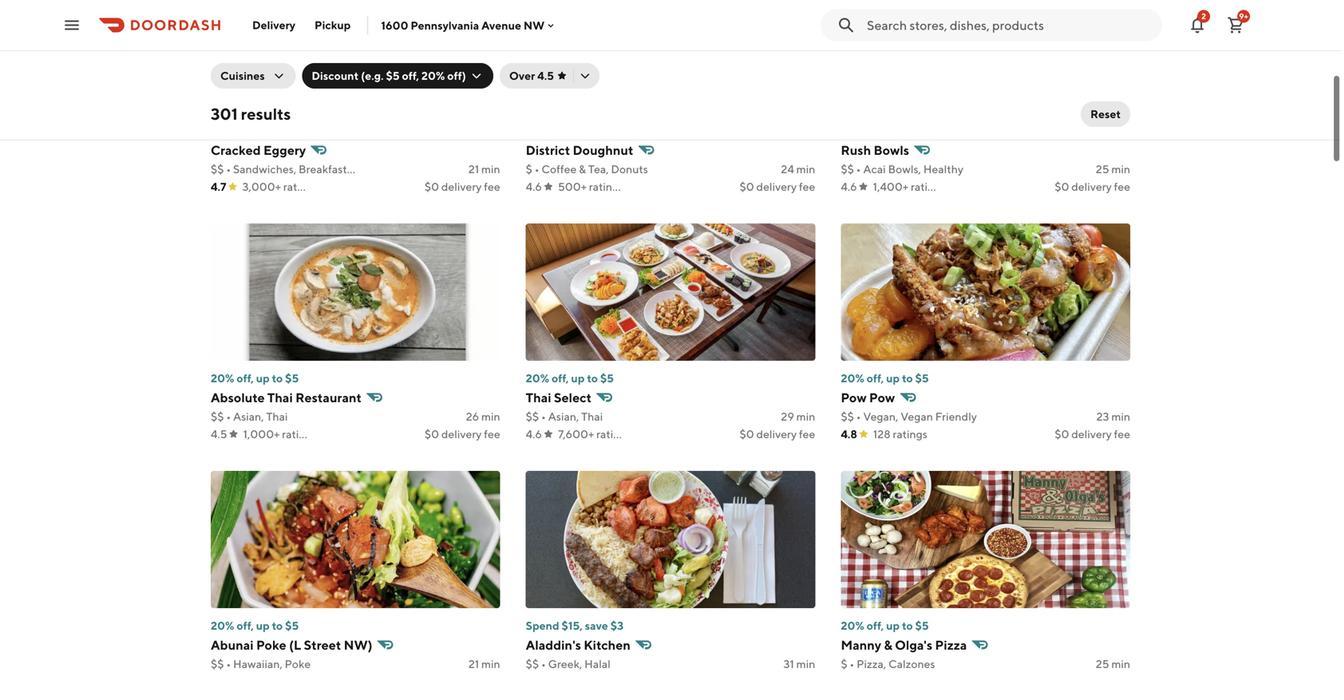 Task type: describe. For each thing, give the bounding box(es) containing it.
min for aladdin's kitchen
[[797, 658, 816, 671]]

25 min for manny & olga's pizza
[[1096, 658, 1131, 671]]

donuts
[[611, 163, 648, 176]]

spend
[[526, 619, 560, 632]]

4.6 down coffee
[[526, 180, 542, 193]]

delivery for absolute thai restaurant
[[442, 428, 482, 441]]

301
[[211, 105, 238, 123]]

aladdin's
[[526, 638, 581, 653]]

to for thai
[[272, 372, 283, 385]]

500+ ratings
[[558, 180, 624, 193]]

$0 delivery fee for pow pow
[[1055, 428, 1131, 441]]

brunch
[[359, 163, 396, 176]]

district doughnut
[[526, 143, 634, 158]]

delivery for thai select
[[757, 428, 797, 441]]

pizza,
[[857, 658, 887, 671]]

off, for pow pow
[[867, 372, 884, 385]]

$$ • sandwiches, breakfast & brunch
[[211, 163, 396, 176]]

over 4.5 button
[[500, 63, 600, 89]]

pow pow
[[841, 390, 895, 405]]

$ • coffee & tea, donuts
[[526, 163, 648, 176]]

nw)
[[344, 638, 373, 653]]

notification bell image
[[1188, 16, 1207, 35]]

20% for abunai poke (l street nw)
[[211, 619, 234, 632]]

1600 pennsylvania avenue nw button
[[381, 19, 558, 32]]

Store search: begin typing to search for stores available on DoorDash text field
[[867, 16, 1153, 34]]

$0 for pow pow
[[1055, 428, 1070, 441]]

20% for manny & olga's pizza
[[841, 619, 865, 632]]

4.8
[[841, 428, 858, 441]]

healthy
[[924, 163, 964, 176]]

$0 for thai select
[[740, 428, 754, 441]]

$$ for aladdin's kitchen
[[526, 658, 539, 671]]

min for thai select
[[797, 410, 816, 423]]

$0 for rush bowls
[[1055, 180, 1070, 193]]

9+
[[1240, 12, 1249, 21]]

select
[[554, 390, 592, 405]]

manny
[[841, 638, 882, 653]]

3,000+
[[242, 180, 281, 193]]

over 4.5
[[509, 69, 554, 82]]

• for abunai poke (l street nw)
[[226, 658, 231, 671]]

cracked eggery
[[211, 143, 306, 158]]

vegan
[[901, 410, 933, 423]]

eggery
[[264, 143, 306, 158]]

• for rush bowls
[[857, 163, 861, 176]]

128
[[874, 428, 891, 441]]

min for manny & olga's pizza
[[1112, 658, 1131, 671]]

asian, for thai
[[548, 410, 579, 423]]

20% off, up to $5 for &
[[841, 619, 929, 632]]

$5 for thai select
[[600, 372, 614, 385]]

• down district on the top left of page
[[535, 163, 540, 176]]

20% off, up to $5 for pow
[[841, 372, 929, 385]]

rush bowls
[[841, 143, 910, 158]]

discount (e.g. $5 off, 20% off)
[[312, 69, 466, 82]]

up for poke
[[256, 619, 270, 632]]

1600 pennsylvania avenue nw
[[381, 19, 545, 32]]

$$ for rush bowls
[[841, 163, 854, 176]]

calzones
[[889, 658, 936, 671]]

ratings for thai select
[[597, 428, 631, 441]]

1,000+
[[243, 428, 280, 441]]

20% for pow pow
[[841, 372, 865, 385]]

2 pow from the left
[[870, 390, 895, 405]]

4.5 inside over 4.5 button
[[538, 69, 554, 82]]

discount (e.g. $5 off, 20% off) button
[[302, 63, 493, 89]]

4.7
[[211, 180, 226, 193]]

up for pow
[[887, 372, 900, 385]]

1 vertical spatial poke
[[285, 658, 311, 671]]

bowls,
[[888, 163, 922, 176]]

vegan,
[[864, 410, 899, 423]]

20% off, up to $5 for thai
[[211, 372, 299, 385]]

ratings for pow pow
[[893, 428, 928, 441]]

off, inside button
[[402, 69, 419, 82]]

24
[[781, 163, 795, 176]]

9+ button
[[1220, 9, 1252, 41]]

aladdin's kitchen
[[526, 638, 631, 653]]

thai select
[[526, 390, 592, 405]]

cracked
[[211, 143, 261, 158]]

2 horizontal spatial &
[[884, 638, 893, 653]]

25 for manny & olga's pizza
[[1096, 658, 1110, 671]]

pickup
[[315, 18, 351, 32]]

coffee
[[542, 163, 577, 176]]

1,400+
[[873, 180, 909, 193]]

$15,
[[562, 619, 583, 632]]

abunai poke (l street nw)
[[211, 638, 373, 653]]

min for absolute thai restaurant
[[482, 410, 500, 423]]

min for abunai poke (l street nw)
[[482, 658, 500, 671]]

absolute thai restaurant
[[211, 390, 362, 405]]

up for select
[[571, 372, 585, 385]]

discount
[[312, 69, 359, 82]]

rush
[[841, 143, 871, 158]]

doughnut
[[573, 143, 634, 158]]

$5 inside the discount (e.g. $5 off, 20% off) button
[[386, 69, 400, 82]]

26
[[466, 410, 479, 423]]

hawaiian,
[[233, 658, 283, 671]]

absolute
[[211, 390, 265, 405]]

29 min
[[781, 410, 816, 423]]

$$ for absolute thai restaurant
[[211, 410, 224, 423]]

cuisines
[[220, 69, 265, 82]]

25 min for rush bowls
[[1096, 163, 1131, 176]]

31
[[784, 658, 795, 671]]

31 min
[[784, 658, 816, 671]]

• for manny & olga's pizza
[[850, 658, 855, 671]]

sandwiches,
[[233, 163, 296, 176]]

delivery button
[[243, 12, 305, 38]]

1,000+ ratings
[[243, 428, 317, 441]]

reset
[[1091, 107, 1121, 121]]

olga's
[[895, 638, 933, 653]]

greek,
[[548, 658, 582, 671]]

• for aladdin's kitchen
[[541, 658, 546, 671]]

20% for absolute thai restaurant
[[211, 372, 234, 385]]

spend $15, save $3
[[526, 619, 624, 632]]

$5 for pow pow
[[916, 372, 929, 385]]

to for &
[[902, 619, 913, 632]]

save
[[585, 619, 608, 632]]

0 horizontal spatial 4.5
[[211, 428, 227, 441]]

delivery
[[252, 18, 296, 32]]

1 horizontal spatial &
[[579, 163, 586, 176]]

pennsylvania
[[411, 19, 479, 32]]

$0 delivery fee for absolute thai restaurant
[[425, 428, 500, 441]]

ratings down the $$ • sandwiches, breakfast & brunch
[[283, 180, 318, 193]]

breakfast
[[299, 163, 347, 176]]

friendly
[[936, 410, 977, 423]]



Task type: vqa. For each thing, say whether or not it's contained in the screenshot.
TEA corresponding to Iced Mint Tea
no



Task type: locate. For each thing, give the bounding box(es) containing it.
$$ • asian, thai down thai select
[[526, 410, 603, 423]]

up up pow pow
[[887, 372, 900, 385]]

1 horizontal spatial asian,
[[548, 410, 579, 423]]

21 min for $$ • sandwiches, breakfast & brunch
[[469, 163, 500, 176]]

0 horizontal spatial $$ • asian, thai
[[211, 410, 288, 423]]

up
[[256, 372, 270, 385], [571, 372, 585, 385], [887, 372, 900, 385], [256, 619, 270, 632], [887, 619, 900, 632]]

pow
[[841, 390, 867, 405], [870, 390, 895, 405]]

ratings
[[283, 180, 318, 193], [589, 180, 624, 193], [911, 180, 946, 193], [282, 428, 317, 441], [597, 428, 631, 441], [893, 428, 928, 441]]

1 21 min from the top
[[469, 163, 500, 176]]

24 min
[[781, 163, 816, 176]]

1 vertical spatial $
[[841, 658, 848, 671]]

fee for rush bowls
[[1114, 180, 1131, 193]]

1 vertical spatial 21
[[469, 658, 479, 671]]

off, right "(e.g."
[[402, 69, 419, 82]]

4.6
[[526, 180, 542, 193], [841, 180, 857, 193], [526, 428, 542, 441]]

poke down (l
[[285, 658, 311, 671]]

20% up the absolute
[[211, 372, 234, 385]]

20% inside button
[[422, 69, 445, 82]]

0 vertical spatial 21 min
[[469, 163, 500, 176]]

$0 delivery fee for thai select
[[740, 428, 816, 441]]

• down thai select
[[541, 410, 546, 423]]

1 pow from the left
[[841, 390, 867, 405]]

to up 'absolute thai restaurant'
[[272, 372, 283, 385]]

4.6 for rush bowls
[[841, 180, 857, 193]]

20% up pow pow
[[841, 372, 865, 385]]

$5 up 7,600+ ratings
[[600, 372, 614, 385]]

$5
[[386, 69, 400, 82], [285, 372, 299, 385], [600, 372, 614, 385], [916, 372, 929, 385], [285, 619, 299, 632], [916, 619, 929, 632]]

to up manny & olga's pizza
[[902, 619, 913, 632]]

ratings down tea,
[[589, 180, 624, 193]]

$3
[[611, 619, 624, 632]]

kitchen
[[584, 638, 631, 653]]

min
[[482, 163, 500, 176], [797, 163, 816, 176], [1112, 163, 1131, 176], [482, 410, 500, 423], [797, 410, 816, 423], [1112, 410, 1131, 423], [482, 658, 500, 671], [797, 658, 816, 671], [1112, 658, 1131, 671]]

$0 for absolute thai restaurant
[[425, 428, 439, 441]]

$$ • hawaiian, poke
[[211, 658, 311, 671]]

1 asian, from the left
[[233, 410, 264, 423]]

0 vertical spatial 21
[[469, 163, 479, 176]]

$$ up 4.7 on the left of the page
[[211, 163, 224, 176]]

23 min
[[1097, 410, 1131, 423]]

1 horizontal spatial 4.5
[[538, 69, 554, 82]]

$$ • greek, halal
[[526, 658, 611, 671]]

nw
[[524, 19, 545, 32]]

25 for rush bowls
[[1096, 163, 1110, 176]]

1 25 min from the top
[[1096, 163, 1131, 176]]

up for &
[[887, 619, 900, 632]]

delivery for pow pow
[[1072, 428, 1112, 441]]

to up "$$ • vegan, vegan friendly"
[[902, 372, 913, 385]]

abunai
[[211, 638, 254, 653]]

&
[[349, 163, 357, 176], [579, 163, 586, 176], [884, 638, 893, 653]]

20%
[[422, 69, 445, 82], [211, 372, 234, 385], [526, 372, 550, 385], [841, 372, 865, 385], [211, 619, 234, 632], [841, 619, 865, 632]]

off, for absolute thai restaurant
[[237, 372, 254, 385]]

$5 right "(e.g."
[[386, 69, 400, 82]]

$$ up 4.8
[[841, 410, 854, 423]]

up up select
[[571, 372, 585, 385]]

off, for thai select
[[552, 372, 569, 385]]

7,600+
[[558, 428, 594, 441]]

& left brunch
[[349, 163, 357, 176]]

• for pow pow
[[857, 410, 861, 423]]

to up abunai poke (l street nw)
[[272, 619, 283, 632]]

$$ down abunai
[[211, 658, 224, 671]]

poke
[[256, 638, 287, 653], [285, 658, 311, 671]]

$$ down rush
[[841, 163, 854, 176]]

$$ down thai select
[[526, 410, 539, 423]]

$ for $ • pizza, calzones
[[841, 658, 848, 671]]

21 min
[[469, 163, 500, 176], [469, 658, 500, 671]]

off,
[[402, 69, 419, 82], [237, 372, 254, 385], [552, 372, 569, 385], [867, 372, 884, 385], [237, 619, 254, 632], [867, 619, 884, 632]]

0 vertical spatial poke
[[256, 638, 287, 653]]

29
[[781, 410, 795, 423]]

301 results
[[211, 105, 291, 123]]

street
[[304, 638, 341, 653]]

26 min
[[466, 410, 500, 423]]

20% left off)
[[422, 69, 445, 82]]

500+
[[558, 180, 587, 193]]

bowls
[[874, 143, 910, 158]]

0 vertical spatial 4.5
[[538, 69, 554, 82]]

21 min for $$ • hawaiian, poke
[[469, 658, 500, 671]]

20% up abunai
[[211, 619, 234, 632]]

4.5 right 'over'
[[538, 69, 554, 82]]

20% up thai select
[[526, 372, 550, 385]]

• down abunai
[[226, 658, 231, 671]]

acai
[[864, 163, 886, 176]]

• up 4.7 on the left of the page
[[226, 163, 231, 176]]

21 for $$ • hawaiian, poke
[[469, 658, 479, 671]]

20% up the manny
[[841, 619, 865, 632]]

0 vertical spatial 25 min
[[1096, 163, 1131, 176]]

poke up $$ • hawaiian, poke
[[256, 638, 287, 653]]

2 $$ • asian, thai from the left
[[526, 410, 603, 423]]

20% off, up to $5 up select
[[526, 372, 614, 385]]

20% off, up to $5 up pow pow
[[841, 372, 929, 385]]

$$ down the absolute
[[211, 410, 224, 423]]

23
[[1097, 410, 1110, 423]]

20% off, up to $5 for poke
[[211, 619, 299, 632]]

•
[[226, 163, 231, 176], [535, 163, 540, 176], [857, 163, 861, 176], [226, 410, 231, 423], [541, 410, 546, 423], [857, 410, 861, 423], [226, 658, 231, 671], [541, 658, 546, 671], [850, 658, 855, 671]]

off, for abunai poke (l street nw)
[[237, 619, 254, 632]]

$$ • asian, thai for absolute
[[211, 410, 288, 423]]

$0 delivery fee for rush bowls
[[1055, 180, 1131, 193]]

4.6 down rush
[[841, 180, 857, 193]]

ratings for rush bowls
[[911, 180, 946, 193]]

to for poke
[[272, 619, 283, 632]]

20% for thai select
[[526, 372, 550, 385]]

asian, down the absolute
[[233, 410, 264, 423]]

• for absolute thai restaurant
[[226, 410, 231, 423]]

$ • pizza, calzones
[[841, 658, 936, 671]]

2 21 from the top
[[469, 658, 479, 671]]

tea,
[[589, 163, 609, 176]]

2 25 min from the top
[[1096, 658, 1131, 671]]

1 25 from the top
[[1096, 163, 1110, 176]]

$ for $ • coffee & tea, donuts
[[526, 163, 533, 176]]

0 horizontal spatial &
[[349, 163, 357, 176]]

• left pizza,
[[850, 658, 855, 671]]

$$ • vegan, vegan friendly
[[841, 410, 977, 423]]

& up $ • pizza, calzones
[[884, 638, 893, 653]]

0 horizontal spatial pow
[[841, 390, 867, 405]]

128 ratings
[[874, 428, 928, 441]]

ratings for absolute thai restaurant
[[282, 428, 317, 441]]

• up 4.8
[[857, 410, 861, 423]]

$5 for manny & olga's pizza
[[916, 619, 929, 632]]

manny & olga's pizza
[[841, 638, 967, 653]]

$$ for abunai poke (l street nw)
[[211, 658, 224, 671]]

over
[[509, 69, 535, 82]]

off, up the manny
[[867, 619, 884, 632]]

halal
[[585, 658, 611, 671]]

1600
[[381, 19, 408, 32]]

$$ for pow pow
[[841, 410, 854, 423]]

off, for manny & olga's pizza
[[867, 619, 884, 632]]

$$
[[211, 163, 224, 176], [841, 163, 854, 176], [211, 410, 224, 423], [526, 410, 539, 423], [841, 410, 854, 423], [211, 658, 224, 671], [526, 658, 539, 671]]

ratings right 7,600+
[[597, 428, 631, 441]]

4.6 left 7,600+
[[526, 428, 542, 441]]

up up manny & olga's pizza
[[887, 619, 900, 632]]

(e.g.
[[361, 69, 384, 82]]

$$ • asian, thai up 1,000+
[[211, 410, 288, 423]]

$5 up 'absolute thai restaurant'
[[285, 372, 299, 385]]

restaurant
[[296, 390, 362, 405]]

to up select
[[587, 372, 598, 385]]

1,400+ ratings
[[873, 180, 946, 193]]

asian, for absolute
[[233, 410, 264, 423]]

20% off, up to $5 up manny & olga's pizza
[[841, 619, 929, 632]]

0 vertical spatial $
[[526, 163, 533, 176]]

• down the absolute
[[226, 410, 231, 423]]

1 vertical spatial 25 min
[[1096, 658, 1131, 671]]

20% off, up to $5 up abunai
[[211, 619, 299, 632]]

up for thai
[[256, 372, 270, 385]]

asian,
[[233, 410, 264, 423], [548, 410, 579, 423]]

1 vertical spatial 4.5
[[211, 428, 227, 441]]

& left tea,
[[579, 163, 586, 176]]

0 vertical spatial 25
[[1096, 163, 1110, 176]]

reset button
[[1081, 101, 1131, 127]]

off, up thai select
[[552, 372, 569, 385]]

delivery for rush bowls
[[1072, 180, 1112, 193]]

to for pow
[[902, 372, 913, 385]]

(l
[[289, 638, 301, 653]]

21
[[469, 163, 479, 176], [469, 658, 479, 671]]

$5 up "vegan"
[[916, 372, 929, 385]]

21 for $$ • sandwiches, breakfast & brunch
[[469, 163, 479, 176]]

20% off, up to $5 up the absolute
[[211, 372, 299, 385]]

ratings down healthy
[[911, 180, 946, 193]]

1 horizontal spatial pow
[[870, 390, 895, 405]]

• left acai
[[857, 163, 861, 176]]

$
[[526, 163, 533, 176], [841, 658, 848, 671]]

3,000+ ratings
[[242, 180, 318, 193]]

4.6 for thai select
[[526, 428, 542, 441]]

off, up abunai
[[237, 619, 254, 632]]

district
[[526, 143, 570, 158]]

$$ for thai select
[[526, 410, 539, 423]]

0 horizontal spatial asian,
[[233, 410, 264, 423]]

2
[[1202, 12, 1207, 21]]

1 horizontal spatial $$ • asian, thai
[[526, 410, 603, 423]]

• for thai select
[[541, 410, 546, 423]]

$ down district on the top left of page
[[526, 163, 533, 176]]

2 25 from the top
[[1096, 658, 1110, 671]]

$5 for abunai poke (l street nw)
[[285, 619, 299, 632]]

$$ down aladdin's
[[526, 658, 539, 671]]

1 horizontal spatial $
[[841, 658, 848, 671]]

• down aladdin's
[[541, 658, 546, 671]]

7,600+ ratings
[[558, 428, 631, 441]]

fee for thai select
[[799, 428, 816, 441]]

20% off, up to $5 for select
[[526, 372, 614, 385]]

1 vertical spatial 21 min
[[469, 658, 500, 671]]

25 min
[[1096, 163, 1131, 176], [1096, 658, 1131, 671]]

fee for absolute thai restaurant
[[484, 428, 500, 441]]

1 vertical spatial 25
[[1096, 658, 1110, 671]]

1 21 from the top
[[469, 163, 479, 176]]

delivery
[[442, 180, 482, 193], [757, 180, 797, 193], [1072, 180, 1112, 193], [442, 428, 482, 441], [757, 428, 797, 441], [1072, 428, 1112, 441]]

results
[[241, 105, 291, 123]]

$5 up olga's
[[916, 619, 929, 632]]

2 21 min from the top
[[469, 658, 500, 671]]

thai
[[267, 390, 293, 405], [526, 390, 552, 405], [266, 410, 288, 423], [581, 410, 603, 423]]

cuisines button
[[211, 63, 296, 89]]

2 asian, from the left
[[548, 410, 579, 423]]

open menu image
[[62, 16, 81, 35]]

avenue
[[482, 19, 521, 32]]

min for pow pow
[[1112, 410, 1131, 423]]

$5 for absolute thai restaurant
[[285, 372, 299, 385]]

$0 delivery fee
[[425, 180, 500, 193], [740, 180, 816, 193], [1055, 180, 1131, 193], [425, 428, 500, 441], [740, 428, 816, 441], [1055, 428, 1131, 441]]

to
[[272, 372, 283, 385], [587, 372, 598, 385], [902, 372, 913, 385], [272, 619, 283, 632], [902, 619, 913, 632]]

fee for pow pow
[[1114, 428, 1131, 441]]

off, up the absolute
[[237, 372, 254, 385]]

0 horizontal spatial $
[[526, 163, 533, 176]]

off, up pow pow
[[867, 372, 884, 385]]

ratings down "$$ • vegan, vegan friendly"
[[893, 428, 928, 441]]

$ down the manny
[[841, 658, 848, 671]]

1 items, open order cart image
[[1227, 16, 1246, 35]]

min for rush bowls
[[1112, 163, 1131, 176]]

$$ • asian, thai for thai
[[526, 410, 603, 423]]

ratings right 1,000+
[[282, 428, 317, 441]]

up up abunai poke (l street nw)
[[256, 619, 270, 632]]

$5 up abunai poke (l street nw)
[[285, 619, 299, 632]]

asian, down thai select
[[548, 410, 579, 423]]

1 $$ • asian, thai from the left
[[211, 410, 288, 423]]

to for select
[[587, 372, 598, 385]]

up up 'absolute thai restaurant'
[[256, 372, 270, 385]]

4.5 down the absolute
[[211, 428, 227, 441]]



